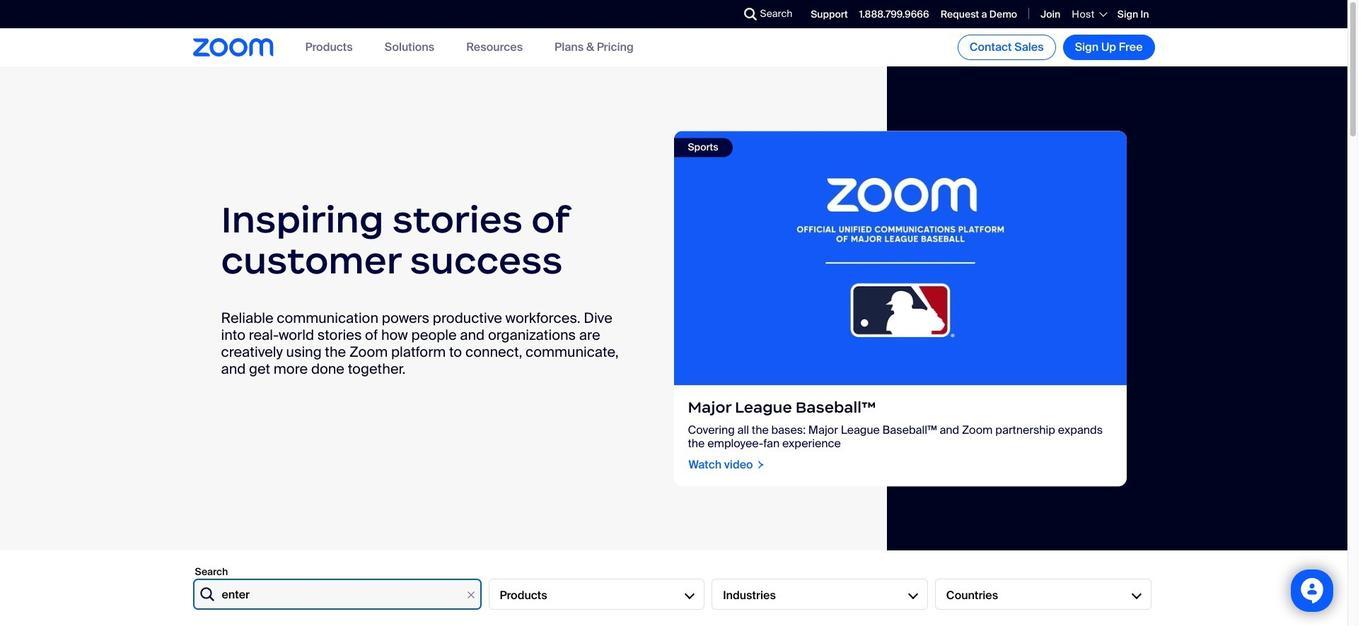 Task type: describe. For each thing, give the bounding box(es) containing it.
major league baseball™ image
[[674, 131, 1127, 385]]

zoom logo image
[[193, 38, 273, 56]]



Task type: locate. For each thing, give the bounding box(es) containing it.
main content
[[0, 66, 1348, 627]]

None search field
[[692, 3, 747, 25]]

None text field
[[193, 579, 481, 611]]

search image
[[744, 8, 757, 21], [744, 8, 757, 21]]

clear search image
[[463, 588, 479, 603]]



Task type: vqa. For each thing, say whether or not it's contained in the screenshot.
Zoom Logo
yes



